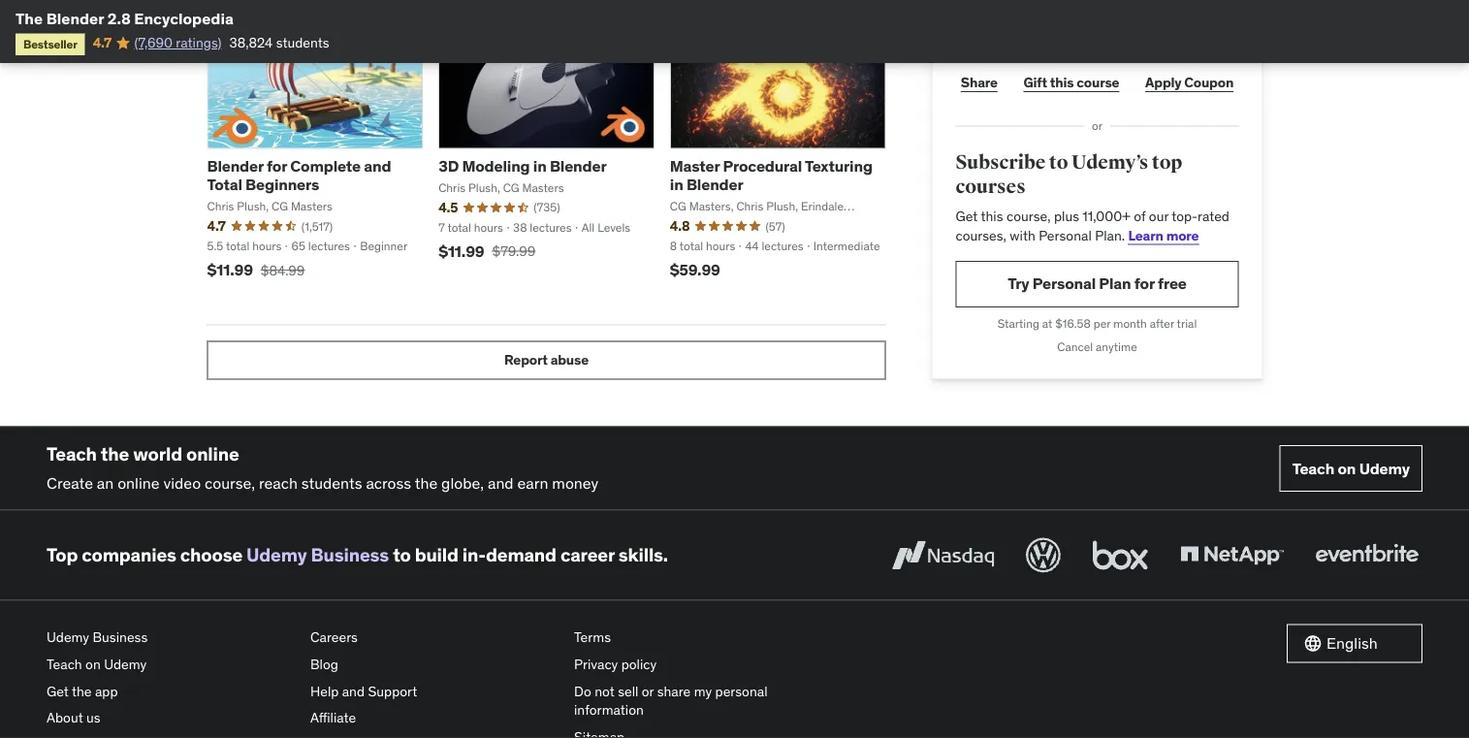 Task type: describe. For each thing, give the bounding box(es) containing it.
master
[[670, 156, 720, 176]]

terms
[[574, 629, 611, 647]]

anytime
[[1096, 340, 1138, 355]]

levels
[[598, 221, 631, 236]]

video
[[163, 474, 201, 493]]

735 reviews element
[[534, 200, 560, 216]]

share button
[[956, 64, 1003, 103]]

masters inside blender for complete and total beginners chris plush, cg masters
[[291, 199, 333, 214]]

gift this course
[[1024, 74, 1120, 92]]

4.7 for (7,690 ratings)
[[93, 34, 112, 51]]

policy
[[621, 656, 657, 673]]

hours for beginners
[[252, 239, 282, 254]]

total for cg
[[680, 239, 703, 254]]

total for plush,
[[448, 221, 471, 236]]

courses,
[[956, 227, 1007, 245]]

business inside the udemy business teach on udemy get the app about us
[[93, 629, 148, 647]]

udemy's
[[1072, 151, 1149, 174]]

course, inside teach the world online create an online video course, reach students across the globe, and earn money
[[205, 474, 255, 493]]

65
[[292, 239, 305, 254]]

master procedural texturing in blender cg masters, chris plush, erindale woodford
[[670, 156, 873, 230]]

course, inside get this course, plus 11,000+ of our top-rated courses, with personal plan.
[[1007, 208, 1051, 226]]

5.5 total hours
[[207, 239, 282, 254]]

careers link
[[310, 625, 559, 652]]

encyclopedia
[[134, 8, 234, 28]]

blender up the 'bestseller'
[[46, 8, 104, 28]]

plush, inside "3d modeling in blender chris plush, cg masters"
[[469, 180, 500, 195]]

udemy up eventbrite image
[[1360, 459, 1410, 479]]

english button
[[1287, 625, 1423, 664]]

lectures for in
[[530, 221, 572, 236]]

1 horizontal spatial on
[[1338, 459, 1356, 479]]

coupon
[[1185, 74, 1234, 92]]

learn more link
[[1129, 227, 1199, 245]]

$59.99
[[670, 260, 720, 280]]

us
[[86, 709, 101, 727]]

in inside 'master procedural texturing in blender cg masters, chris plush, erindale woodford'
[[670, 175, 684, 195]]

the inside the udemy business teach on udemy get the app about us
[[72, 683, 92, 700]]

lectures for texturing
[[762, 239, 804, 254]]

$84.99
[[261, 262, 305, 279]]

procedural
[[723, 156, 802, 176]]

help
[[310, 683, 339, 700]]

starting at $16.58 per month after trial cancel anytime
[[998, 316, 1197, 355]]

career
[[561, 544, 615, 567]]

teach the world online create an online video course, reach students across the globe, and earn money
[[47, 442, 599, 493]]

cg inside 'master procedural texturing in blender cg masters, chris plush, erindale woodford'
[[670, 199, 687, 214]]

the blender 2.8 encyclopedia
[[16, 8, 234, 28]]

top
[[47, 544, 78, 567]]

not
[[595, 683, 615, 700]]

apply coupon button
[[1141, 64, 1239, 103]]

report abuse
[[504, 352, 589, 369]]

44
[[745, 239, 759, 254]]

this for gift
[[1050, 74, 1074, 92]]

personal inside get this course, plus 11,000+ of our top-rated courses, with personal plan.
[[1039, 227, 1092, 245]]

careers
[[310, 629, 358, 647]]

privacy
[[574, 656, 618, 673]]

abuse
[[551, 352, 589, 369]]

blog
[[310, 656, 339, 673]]

to inside subscribe to udemy's top courses
[[1049, 151, 1068, 174]]

demand
[[486, 544, 557, 567]]

udemy up about on the bottom left
[[47, 629, 89, 647]]

get inside get this course, plus 11,000+ of our top-rated courses, with personal plan.
[[956, 208, 978, 226]]

personal inside try personal plan for free link
[[1033, 274, 1096, 294]]

learn
[[1129, 227, 1164, 245]]

$11.99 $84.99
[[207, 260, 305, 280]]

subscribe
[[956, 151, 1046, 174]]

terms privacy policy do not sell or share my personal information
[[574, 629, 768, 719]]

small image
[[1304, 634, 1323, 654]]

apply coupon
[[1146, 74, 1234, 92]]

top
[[1152, 151, 1183, 174]]

38,824 students
[[229, 34, 329, 51]]

$16.58
[[1056, 316, 1091, 331]]

38,824
[[229, 34, 273, 51]]

1 horizontal spatial teach on udemy link
[[1280, 446, 1423, 492]]

or inside terms privacy policy do not sell or share my personal information
[[642, 683, 654, 700]]

ratings)
[[176, 34, 222, 51]]

more
[[1167, 227, 1199, 245]]

57 reviews element
[[766, 219, 786, 235]]

beginner
[[360, 239, 408, 254]]

sell
[[618, 683, 639, 700]]

(7,690 ratings)
[[134, 34, 222, 51]]

report abuse button
[[207, 341, 886, 380]]

full lifetime access
[[1046, 48, 1149, 63]]

and for blender for complete and total beginners
[[364, 156, 391, 176]]

(57)
[[766, 219, 786, 234]]

across
[[366, 474, 411, 493]]

and inside teach the world online create an online video course, reach students across the globe, and earn money
[[488, 474, 514, 493]]

gift
[[1024, 74, 1048, 92]]

subscribe to udemy's top courses
[[956, 151, 1183, 199]]

personal
[[715, 683, 768, 700]]

per
[[1094, 316, 1111, 331]]

an
[[97, 474, 114, 493]]

volkswagen image
[[1022, 535, 1065, 577]]

7 total hours
[[439, 221, 503, 236]]

plan.
[[1095, 227, 1125, 245]]

and for careers
[[342, 683, 365, 700]]

(7,690
[[134, 34, 173, 51]]

3d modeling in blender link
[[439, 156, 607, 176]]

0 vertical spatial business
[[311, 544, 389, 567]]

3d
[[439, 156, 459, 176]]

create
[[47, 474, 93, 493]]

1 vertical spatial teach on udemy link
[[47, 652, 295, 678]]

1 horizontal spatial online
[[186, 442, 239, 465]]

8 total hours
[[670, 239, 736, 254]]

cg inside blender for complete and total beginners chris plush, cg masters
[[272, 199, 288, 214]]

affiliate link
[[310, 705, 559, 732]]

masters,
[[689, 199, 734, 214]]

total
[[207, 175, 242, 195]]

master procedural texturing in blender link
[[670, 156, 873, 195]]

earn
[[518, 474, 549, 493]]

hours for plush,
[[474, 221, 503, 236]]

modeling
[[462, 156, 530, 176]]

7
[[439, 221, 445, 236]]

4.7 for (1,517)
[[207, 218, 226, 235]]



Task type: locate. For each thing, give the bounding box(es) containing it.
top companies choose udemy business to build in-demand career skills.
[[47, 544, 668, 567]]

this inside get this course, plus 11,000+ of our top-rated courses, with personal plan.
[[981, 208, 1004, 226]]

2 horizontal spatial chris
[[737, 199, 764, 214]]

0 vertical spatial for
[[267, 156, 287, 176]]

0 vertical spatial and
[[364, 156, 391, 176]]

2 horizontal spatial cg
[[670, 199, 687, 214]]

udemy business link up the get the app "link"
[[47, 625, 295, 652]]

2 horizontal spatial lectures
[[762, 239, 804, 254]]

in up 4.8
[[670, 175, 684, 195]]

0 horizontal spatial online
[[118, 474, 160, 493]]

4.7 down 2.8
[[93, 34, 112, 51]]

masters
[[522, 180, 564, 195], [291, 199, 333, 214]]

lectures
[[530, 221, 572, 236], [308, 239, 350, 254], [762, 239, 804, 254]]

blog link
[[310, 652, 559, 678]]

this up courses,
[[981, 208, 1004, 226]]

personal
[[1039, 227, 1092, 245], [1033, 274, 1096, 294]]

3d modeling in blender chris plush, cg masters
[[439, 156, 607, 195]]

and left earn
[[488, 474, 514, 493]]

and right complete
[[364, 156, 391, 176]]

1 horizontal spatial chris
[[439, 180, 466, 195]]

chris
[[439, 180, 466, 195], [207, 199, 234, 214], [737, 199, 764, 214]]

support
[[368, 683, 417, 700]]

access
[[1112, 48, 1149, 63]]

woodford
[[670, 215, 721, 230]]

complete
[[290, 156, 361, 176]]

plush,
[[469, 180, 500, 195], [237, 199, 269, 214], [767, 199, 798, 214]]

2 horizontal spatial hours
[[706, 239, 736, 254]]

0 horizontal spatial or
[[642, 683, 654, 700]]

to left the udemy's
[[1049, 151, 1068, 174]]

of
[[1134, 208, 1146, 226]]

plush, inside 'master procedural texturing in blender cg masters, chris plush, erindale woodford'
[[767, 199, 798, 214]]

1 vertical spatial course,
[[205, 474, 255, 493]]

0 vertical spatial masters
[[522, 180, 564, 195]]

apply
[[1146, 74, 1182, 92]]

1 horizontal spatial cg
[[503, 180, 520, 195]]

2 horizontal spatial total
[[680, 239, 703, 254]]

11,000+
[[1083, 208, 1131, 226]]

0 horizontal spatial plush,
[[237, 199, 269, 214]]

on inside the udemy business teach on udemy get the app about us
[[85, 656, 101, 673]]

$11.99 for chris
[[439, 242, 485, 262]]

business up app
[[93, 629, 148, 647]]

cg up 4.8
[[670, 199, 687, 214]]

world
[[133, 442, 182, 465]]

help and support link
[[310, 678, 559, 705]]

the
[[101, 442, 129, 465], [415, 474, 438, 493], [72, 683, 92, 700]]

total right 5.5
[[226, 239, 250, 254]]

top-
[[1172, 208, 1198, 226]]

personal up $16.58
[[1033, 274, 1096, 294]]

privacy policy link
[[574, 652, 823, 678]]

0 horizontal spatial $11.99
[[207, 260, 253, 280]]

1 vertical spatial the
[[415, 474, 438, 493]]

total
[[448, 221, 471, 236], [226, 239, 250, 254], [680, 239, 703, 254]]

65 lectures
[[292, 239, 350, 254]]

texturing
[[805, 156, 873, 176]]

1 vertical spatial personal
[[1033, 274, 1096, 294]]

intermediate
[[814, 239, 880, 254]]

cg down beginners
[[272, 199, 288, 214]]

my
[[694, 683, 712, 700]]

hours left 44
[[706, 239, 736, 254]]

reach
[[259, 474, 298, 493]]

0 horizontal spatial total
[[226, 239, 250, 254]]

0 vertical spatial teach on udemy link
[[1280, 446, 1423, 492]]

blender up 5.5 total hours
[[207, 156, 264, 176]]

0 horizontal spatial 4.7
[[93, 34, 112, 51]]

online right an
[[118, 474, 160, 493]]

1 horizontal spatial hours
[[474, 221, 503, 236]]

get inside the udemy business teach on udemy get the app about us
[[47, 683, 69, 700]]

free
[[1158, 274, 1187, 294]]

blender up the (735)
[[550, 156, 607, 176]]

teach inside the udemy business teach on udemy get the app about us
[[47, 656, 82, 673]]

the left app
[[72, 683, 92, 700]]

for inside blender for complete and total beginners chris plush, cg masters
[[267, 156, 287, 176]]

1 horizontal spatial for
[[1135, 274, 1155, 294]]

business
[[311, 544, 389, 567], [93, 629, 148, 647]]

cancel
[[1058, 340, 1093, 355]]

4.5
[[439, 199, 458, 216]]

business down across
[[311, 544, 389, 567]]

1 vertical spatial for
[[1135, 274, 1155, 294]]

on up app
[[85, 656, 101, 673]]

students right 38,824
[[276, 34, 329, 51]]

eventbrite image
[[1312, 535, 1423, 577]]

1 horizontal spatial 4.7
[[207, 218, 226, 235]]

cg down 3d modeling in blender link
[[503, 180, 520, 195]]

$11.99 down 5.5 total hours
[[207, 260, 253, 280]]

udemy right choose
[[247, 544, 307, 567]]

blender for complete and total beginners chris plush, cg masters
[[207, 156, 391, 214]]

1 horizontal spatial business
[[311, 544, 389, 567]]

blender
[[46, 8, 104, 28], [207, 156, 264, 176], [550, 156, 607, 176], [687, 175, 744, 195]]

2.8
[[107, 8, 131, 28]]

course, right video
[[205, 474, 255, 493]]

blender up masters,
[[687, 175, 744, 195]]

0 vertical spatial get
[[956, 208, 978, 226]]

and right help
[[342, 683, 365, 700]]

cg inside "3d modeling in blender chris plush, cg masters"
[[503, 180, 520, 195]]

lectures down 1517 reviews element
[[308, 239, 350, 254]]

lectures down 735 reviews 'element'
[[530, 221, 572, 236]]

0 vertical spatial on
[[1338, 459, 1356, 479]]

this for get
[[981, 208, 1004, 226]]

1 horizontal spatial the
[[101, 442, 129, 465]]

1 horizontal spatial lectures
[[530, 221, 572, 236]]

0 vertical spatial course,
[[1007, 208, 1051, 226]]

1517 reviews element
[[302, 219, 333, 235]]

chris inside blender for complete and total beginners chris plush, cg masters
[[207, 199, 234, 214]]

netapp image
[[1177, 535, 1288, 577]]

online up video
[[186, 442, 239, 465]]

total for beginners
[[226, 239, 250, 254]]

for left complete
[[267, 156, 287, 176]]

or
[[1092, 119, 1103, 134], [642, 683, 654, 700]]

chris inside 'master procedural texturing in blender cg masters, chris plush, erindale woodford'
[[737, 199, 764, 214]]

1 vertical spatial 4.7
[[207, 218, 226, 235]]

1 vertical spatial students
[[301, 474, 362, 493]]

0 horizontal spatial on
[[85, 656, 101, 673]]

plush, down modeling at the top left
[[469, 180, 500, 195]]

or right sell
[[642, 683, 654, 700]]

1 horizontal spatial or
[[1092, 119, 1103, 134]]

course
[[1077, 74, 1120, 92]]

0 horizontal spatial business
[[93, 629, 148, 647]]

8
[[670, 239, 677, 254]]

0 vertical spatial personal
[[1039, 227, 1092, 245]]

course, up with at the right of page
[[1007, 208, 1051, 226]]

personal down the plus
[[1039, 227, 1092, 245]]

get up about on the bottom left
[[47, 683, 69, 700]]

full
[[1046, 48, 1064, 63]]

and inside 'careers blog help and support affiliate'
[[342, 683, 365, 700]]

5.5
[[207, 239, 223, 254]]

0 horizontal spatial in
[[533, 156, 547, 176]]

chris down total
[[207, 199, 234, 214]]

report
[[504, 352, 548, 369]]

1 horizontal spatial in
[[670, 175, 684, 195]]

total right 7
[[448, 221, 471, 236]]

0 horizontal spatial get
[[47, 683, 69, 700]]

0 horizontal spatial for
[[267, 156, 287, 176]]

and inside blender for complete and total beginners chris plush, cg masters
[[364, 156, 391, 176]]

0 vertical spatial to
[[1049, 151, 1068, 174]]

about us link
[[47, 705, 295, 732]]

choose
[[180, 544, 243, 567]]

0 horizontal spatial course,
[[205, 474, 255, 493]]

0 vertical spatial students
[[276, 34, 329, 51]]

in up the (735)
[[533, 156, 547, 176]]

plus
[[1054, 208, 1080, 226]]

1 vertical spatial this
[[981, 208, 1004, 226]]

month
[[1114, 316, 1147, 331]]

2 horizontal spatial the
[[415, 474, 438, 493]]

try personal plan for free
[[1008, 274, 1187, 294]]

hours for cg
[[706, 239, 736, 254]]

1 vertical spatial or
[[642, 683, 654, 700]]

nasdaq image
[[888, 535, 999, 577]]

udemy business teach on udemy get the app about us
[[47, 629, 148, 727]]

0 horizontal spatial masters
[[291, 199, 333, 214]]

the up an
[[101, 442, 129, 465]]

0 vertical spatial or
[[1092, 119, 1103, 134]]

1 vertical spatial and
[[488, 474, 514, 493]]

lectures for complete
[[308, 239, 350, 254]]

blender inside blender for complete and total beginners chris plush, cg masters
[[207, 156, 264, 176]]

this right gift
[[1050, 74, 1074, 92]]

teach
[[47, 442, 97, 465], [1293, 459, 1335, 479], [47, 656, 82, 673]]

lectures down 57 reviews element
[[762, 239, 804, 254]]

students inside teach the world online create an online video course, reach students across the globe, and earn money
[[301, 474, 362, 493]]

0 horizontal spatial lectures
[[308, 239, 350, 254]]

teach for the
[[47, 442, 97, 465]]

try personal plan for free link
[[956, 261, 1239, 308]]

38 lectures
[[513, 221, 572, 236]]

english
[[1327, 634, 1378, 654]]

0 vertical spatial this
[[1050, 74, 1074, 92]]

masters up (1,517)
[[291, 199, 333, 214]]

in inside "3d modeling in blender chris plush, cg masters"
[[533, 156, 547, 176]]

teach inside teach the world online create an online video course, reach students across the globe, and earn money
[[47, 442, 97, 465]]

rated
[[1198, 208, 1230, 226]]

0 horizontal spatial to
[[393, 544, 411, 567]]

2 vertical spatial the
[[72, 683, 92, 700]]

4.8
[[670, 218, 690, 235]]

0 vertical spatial the
[[101, 442, 129, 465]]

do not sell or share my personal information button
[[574, 678, 823, 724]]

1 horizontal spatial course,
[[1007, 208, 1051, 226]]

1 vertical spatial get
[[47, 683, 69, 700]]

teach on udemy link up eventbrite image
[[1280, 446, 1423, 492]]

0 horizontal spatial the
[[72, 683, 92, 700]]

4.7 up 5.5
[[207, 218, 226, 235]]

get the app link
[[47, 678, 295, 705]]

to left 'build'
[[393, 544, 411, 567]]

box image
[[1088, 535, 1153, 577]]

or up the udemy's
[[1092, 119, 1103, 134]]

1 horizontal spatial $11.99
[[439, 242, 485, 262]]

build
[[415, 544, 459, 567]]

chris down master procedural texturing in blender link
[[737, 199, 764, 214]]

app
[[95, 683, 118, 700]]

erindale
[[801, 199, 844, 214]]

1 horizontal spatial total
[[448, 221, 471, 236]]

hours up $11.99 $79.99
[[474, 221, 503, 236]]

1 vertical spatial masters
[[291, 199, 333, 214]]

masters up the (735)
[[522, 180, 564, 195]]

1 vertical spatial business
[[93, 629, 148, 647]]

0 vertical spatial 4.7
[[93, 34, 112, 51]]

chris up 4.5
[[439, 180, 466, 195]]

the left globe,
[[415, 474, 438, 493]]

share
[[961, 74, 998, 92]]

after
[[1150, 316, 1175, 331]]

courses
[[956, 176, 1026, 199]]

1 vertical spatial on
[[85, 656, 101, 673]]

teach on udemy link up about us link
[[47, 652, 295, 678]]

udemy up app
[[104, 656, 147, 673]]

the
[[16, 8, 43, 28]]

1 horizontal spatial plush,
[[469, 180, 500, 195]]

in-
[[463, 544, 486, 567]]

terms link
[[574, 625, 823, 652]]

plush, inside blender for complete and total beginners chris plush, cg masters
[[237, 199, 269, 214]]

for left "free"
[[1135, 274, 1155, 294]]

affiliate
[[310, 709, 356, 727]]

total right 8
[[680, 239, 703, 254]]

1 vertical spatial to
[[393, 544, 411, 567]]

1 horizontal spatial get
[[956, 208, 978, 226]]

companies
[[82, 544, 176, 567]]

0 horizontal spatial hours
[[252, 239, 282, 254]]

teach for on
[[1293, 459, 1335, 479]]

udemy business link down reach
[[247, 544, 389, 567]]

$11.99 $79.99
[[439, 242, 536, 262]]

1 horizontal spatial this
[[1050, 74, 1074, 92]]

money
[[552, 474, 599, 493]]

0 horizontal spatial this
[[981, 208, 1004, 226]]

skills.
[[619, 544, 668, 567]]

blender inside 'master procedural texturing in blender cg masters, chris plush, erindale woodford'
[[687, 175, 744, 195]]

0 vertical spatial udemy business link
[[247, 544, 389, 567]]

1 horizontal spatial to
[[1049, 151, 1068, 174]]

0 vertical spatial online
[[186, 442, 239, 465]]

chris inside "3d modeling in blender chris plush, cg masters"
[[439, 180, 466, 195]]

0 horizontal spatial chris
[[207, 199, 234, 214]]

0 horizontal spatial teach on udemy link
[[47, 652, 295, 678]]

2 horizontal spatial plush,
[[767, 199, 798, 214]]

on up eventbrite image
[[1338, 459, 1356, 479]]

2 vertical spatial and
[[342, 683, 365, 700]]

$79.99
[[492, 243, 536, 261]]

get up courses,
[[956, 208, 978, 226]]

hours up $11.99 $84.99
[[252, 239, 282, 254]]

students right reach
[[301, 474, 362, 493]]

1 horizontal spatial masters
[[522, 180, 564, 195]]

0 horizontal spatial cg
[[272, 199, 288, 214]]

our
[[1149, 208, 1169, 226]]

plush, down total
[[237, 199, 269, 214]]

plush, up (57)
[[767, 199, 798, 214]]

masters inside "3d modeling in blender chris plush, cg masters"
[[522, 180, 564, 195]]

blender inside "3d modeling in blender chris plush, cg masters"
[[550, 156, 607, 176]]

$11.99 down 7 total hours
[[439, 242, 485, 262]]

$11.99 for total
[[207, 260, 253, 280]]

in
[[533, 156, 547, 176], [670, 175, 684, 195]]

gift this course link
[[1019, 64, 1125, 103]]

1 vertical spatial online
[[118, 474, 160, 493]]

1 vertical spatial udemy business link
[[47, 625, 295, 652]]



Task type: vqa. For each thing, say whether or not it's contained in the screenshot.
the Report
yes



